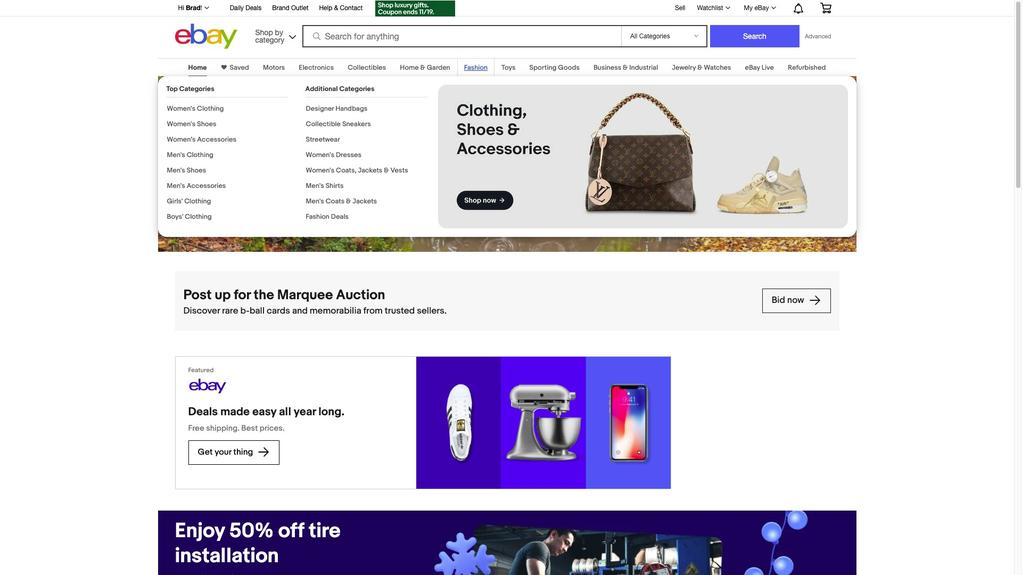 Task type: locate. For each thing, give the bounding box(es) containing it.
watchlist link
[[691, 2, 735, 14]]

1 horizontal spatial fashion
[[464, 63, 488, 72]]

deals made easy all year long. free shipping. best prices.
[[188, 405, 344, 433]]

0 vertical spatial shoes
[[197, 120, 217, 128]]

1 vertical spatial ebay
[[745, 63, 760, 72]]

shoes
[[197, 120, 217, 128], [187, 166, 206, 175]]

top categories element
[[166, 85, 288, 228]]

men's for men's shirts
[[306, 182, 324, 190]]

0 horizontal spatial deals
[[188, 405, 218, 419]]

1 vertical spatial your
[[215, 447, 231, 457]]

girls' clothing
[[167, 197, 211, 206]]

men's up girls'
[[167, 182, 185, 190]]

jackets right coats, at the left top of page
[[358, 166, 383, 175]]

now right explore
[[218, 182, 235, 192]]

1 vertical spatial jackets
[[353, 197, 377, 206]]

bid now
[[772, 295, 807, 306]]

help & contact
[[319, 4, 363, 12]]

& right coats
[[346, 197, 351, 206]]

your shopping cart image
[[820, 3, 832, 13]]

boys'
[[167, 212, 183, 221]]

your for atv
[[215, 84, 256, 109]]

watches
[[704, 63, 731, 72]]

boys' clothing
[[167, 212, 212, 221]]

top categories
[[166, 85, 214, 93]]

clothing down women's accessories
[[187, 151, 214, 159]]

shoes for men's shoes
[[187, 166, 206, 175]]

women's for women's dresses
[[306, 151, 335, 159]]

shoes up men's accessories link
[[187, 166, 206, 175]]

0 vertical spatial accessories
[[197, 135, 236, 144]]

0 horizontal spatial now
[[218, 182, 235, 192]]

easy
[[252, 405, 276, 419]]

fashion left 'toys'
[[464, 63, 488, 72]]

0 horizontal spatial fashion
[[306, 212, 330, 221]]

my ebay link
[[738, 2, 781, 14]]

by
[[275, 28, 283, 36]]

enjoy 50% off tire installation
[[175, 519, 341, 569]]

your left thing
[[215, 447, 231, 457]]

home & garden link
[[400, 63, 450, 72]]

additional categories
[[305, 85, 375, 93]]

men's for men's shoes
[[167, 166, 185, 175]]

0 vertical spatial ebay
[[755, 4, 769, 12]]

clothing
[[197, 104, 224, 113], [187, 151, 214, 159], [184, 197, 211, 206], [185, 212, 212, 221]]

designer handbags link
[[306, 104, 368, 113]]

or
[[303, 84, 321, 109]]

shirts
[[326, 182, 344, 190]]

long.
[[319, 405, 344, 419]]

0 vertical spatial now
[[218, 182, 235, 192]]

thing
[[233, 447, 253, 457]]

clothing for men's clothing
[[187, 151, 214, 159]]

clothing up women's shoes link
[[197, 104, 224, 113]]

& left vests
[[384, 166, 389, 175]]

ebay inside main content
[[745, 63, 760, 72]]

deals for fashion deals
[[331, 212, 349, 221]]

1 home from the left
[[188, 63, 207, 72]]

fashion deals
[[306, 212, 349, 221]]

accessories for men's accessories
[[187, 182, 226, 190]]

2 your from the top
[[215, 447, 231, 457]]

streetwear link
[[306, 135, 340, 144]]

your inside get your atv or utv kitted out begin adventures with cargo bags, tires, and more.
[[215, 84, 256, 109]]

clothing down explore
[[184, 197, 211, 206]]

0 horizontal spatial home
[[188, 63, 207, 72]]

get your thing
[[198, 447, 255, 457]]

0 vertical spatial get
[[175, 84, 210, 109]]

1 vertical spatial shoes
[[187, 166, 206, 175]]

fashion down coats
[[306, 212, 330, 221]]

2 categories from the left
[[339, 85, 375, 93]]

vests
[[391, 166, 408, 175]]

post
[[183, 287, 212, 304]]

account navigation
[[172, 0, 840, 18]]

auction
[[336, 287, 385, 304]]

main content
[[0, 52, 1014, 575]]

& inside help & contact link
[[334, 4, 338, 12]]

live
[[762, 63, 774, 72]]

now
[[218, 182, 235, 192], [787, 295, 804, 306]]

None submit
[[710, 25, 800, 47]]

men's left shirts
[[306, 182, 324, 190]]

dresses
[[336, 151, 362, 159]]

shoes up women's accessories
[[197, 120, 217, 128]]

women's up women's shoes link
[[167, 104, 196, 113]]

1 horizontal spatial deals
[[246, 4, 262, 12]]

get inside get your atv or utv kitted out begin adventures with cargo bags, tires, and more.
[[175, 84, 210, 109]]

free
[[188, 423, 204, 433]]

0 horizontal spatial and
[[175, 151, 191, 162]]

and inside get your atv or utv kitted out begin adventures with cargo bags, tires, and more.
[[175, 151, 191, 162]]

1 horizontal spatial categories
[[339, 85, 375, 93]]

0 vertical spatial and
[[175, 151, 191, 162]]

& right business
[[623, 63, 628, 72]]

and down marquee
[[292, 306, 308, 316]]

cargo
[[275, 139, 300, 150]]

deals down men's coats & jackets
[[331, 212, 349, 221]]

categories for handbags
[[339, 85, 375, 93]]

best
[[241, 423, 258, 433]]

now for bid
[[787, 295, 804, 306]]

home left garden at the left of page
[[400, 63, 419, 72]]

fashion link
[[464, 63, 488, 72]]

women's
[[167, 104, 196, 113], [167, 120, 196, 128], [306, 151, 335, 159], [306, 166, 335, 175]]

men's clothing link
[[167, 151, 214, 159]]

additional categories element
[[305, 85, 427, 228]]

brand
[[272, 4, 290, 12]]

& for industrial
[[623, 63, 628, 72]]

jewelry
[[672, 63, 696, 72]]

1 your from the top
[[215, 84, 256, 109]]

handbags
[[336, 104, 368, 113]]

deals up free at left
[[188, 405, 218, 419]]

now for explore
[[218, 182, 235, 192]]

your for thing
[[215, 447, 231, 457]]

collectible sneakers link
[[306, 120, 371, 128]]

advanced link
[[800, 26, 837, 47]]

& right jewelry
[[698, 63, 703, 72]]

deals inside deals made easy all year long. free shipping. best prices.
[[188, 405, 218, 419]]

deals for daily deals
[[246, 4, 262, 12]]

women's up men's shirts
[[306, 166, 335, 175]]

0 vertical spatial your
[[215, 84, 256, 109]]

accessories up girls' clothing
[[187, 182, 226, 190]]

2 home from the left
[[400, 63, 419, 72]]

women's down bags,
[[306, 151, 335, 159]]

enjoy
[[175, 519, 225, 544]]

men's shirts link
[[306, 182, 344, 190]]

2 vertical spatial deals
[[188, 405, 218, 419]]

1 vertical spatial and
[[292, 306, 308, 316]]

0 vertical spatial fashion
[[464, 63, 488, 72]]

1 horizontal spatial now
[[787, 295, 804, 306]]

men's shirts
[[306, 182, 344, 190]]

& right help
[[334, 4, 338, 12]]

get for atv
[[175, 84, 210, 109]]

saved
[[230, 63, 249, 72]]

streetwear
[[306, 135, 340, 144]]

off
[[278, 519, 304, 544]]

men's down men's shirts link
[[306, 197, 324, 206]]

1 vertical spatial fashion
[[306, 212, 330, 221]]

1 vertical spatial now
[[787, 295, 804, 306]]

cards
[[267, 306, 290, 316]]

business
[[594, 63, 622, 72]]

hi
[[178, 4, 184, 12]]

featured
[[188, 366, 214, 374]]

get for thing
[[198, 447, 213, 457]]

ebay left live
[[745, 63, 760, 72]]

men's
[[167, 151, 185, 159], [167, 166, 185, 175], [167, 182, 185, 190], [306, 182, 324, 190], [306, 197, 324, 206]]

home
[[188, 63, 207, 72], [400, 63, 419, 72]]

deals inside additional categories element
[[331, 212, 349, 221]]

women's accessories
[[167, 135, 236, 144]]

women's clothing
[[167, 104, 224, 113]]

rare
[[222, 306, 238, 316]]

sporting goods link
[[530, 63, 580, 72]]

deals
[[246, 4, 262, 12], [331, 212, 349, 221], [188, 405, 218, 419]]

installation
[[175, 544, 279, 569]]

women's for women's clothing
[[167, 104, 196, 113]]

0 vertical spatial deals
[[246, 4, 262, 12]]

home up top categories
[[188, 63, 207, 72]]

deals right daily on the left top of page
[[246, 4, 262, 12]]

& left garden at the left of page
[[420, 63, 425, 72]]

1 vertical spatial accessories
[[187, 182, 226, 190]]

categories up handbags
[[339, 85, 375, 93]]

categories up "women's clothing" link
[[179, 85, 214, 93]]

home for home & garden
[[400, 63, 419, 72]]

b-
[[240, 306, 250, 316]]

all
[[279, 405, 291, 419]]

clothing down "girls' clothing" link
[[185, 212, 212, 221]]

women's shoes link
[[167, 120, 217, 128]]

1 vertical spatial deals
[[331, 212, 349, 221]]

post up for the marquee auction discover rare b-ball cards and memorabilia from trusted sellers.
[[183, 287, 447, 316]]

get the coupon image
[[376, 1, 455, 17]]

women's for women's shoes
[[167, 120, 196, 128]]

accessories for women's accessories
[[197, 135, 236, 144]]

1 horizontal spatial and
[[292, 306, 308, 316]]

women's up women's
[[167, 120, 196, 128]]

1 horizontal spatial home
[[400, 63, 419, 72]]

sellers.
[[417, 306, 447, 316]]

1 vertical spatial get
[[198, 447, 213, 457]]

fashion inside additional categories element
[[306, 212, 330, 221]]

1 categories from the left
[[179, 85, 214, 93]]

ebay right the my
[[755, 4, 769, 12]]

help & contact link
[[319, 3, 363, 14]]

accessories up more.
[[197, 135, 236, 144]]

and
[[175, 151, 191, 162], [292, 306, 308, 316]]

men's down the men's clothing
[[167, 166, 185, 175]]

jackets right coats
[[353, 197, 377, 206]]

50%
[[229, 519, 274, 544]]

women's clothing link
[[167, 104, 224, 113]]

men's down begin
[[167, 151, 185, 159]]

2 horizontal spatial deals
[[331, 212, 349, 221]]

0 horizontal spatial categories
[[179, 85, 214, 93]]

shoes for women's shoes
[[197, 120, 217, 128]]

deals inside account navigation
[[246, 4, 262, 12]]

and down begin
[[175, 151, 191, 162]]

your down saved link on the left top
[[215, 84, 256, 109]]

with
[[254, 139, 273, 150]]

shop by category banner
[[172, 0, 840, 52]]

now right bid
[[787, 295, 804, 306]]



Task type: describe. For each thing, give the bounding box(es) containing it.
business & industrial
[[594, 63, 658, 72]]

men's shoes
[[167, 166, 206, 175]]

my
[[744, 4, 753, 12]]

& for watches
[[698, 63, 703, 72]]

explore now
[[185, 182, 237, 192]]

girls' clothing link
[[167, 197, 211, 206]]

0 vertical spatial jackets
[[358, 166, 383, 175]]

shop by category
[[255, 28, 284, 44]]

business & industrial link
[[594, 63, 658, 72]]

ebay inside my ebay link
[[755, 4, 769, 12]]

clothing for boys' clothing
[[185, 212, 212, 221]]

Search for anything text field
[[304, 26, 619, 46]]

designer handbags
[[306, 104, 368, 113]]

sell
[[675, 4, 686, 12]]

discover
[[183, 306, 220, 316]]

prices.
[[260, 423, 285, 433]]

shop
[[255, 28, 273, 36]]

sporting
[[530, 63, 557, 72]]

jewelry & watches
[[672, 63, 731, 72]]

men's shoes link
[[167, 166, 206, 175]]

utv
[[175, 109, 214, 134]]

women's dresses link
[[306, 151, 362, 159]]

memorabilia
[[310, 306, 361, 316]]

tires,
[[329, 139, 351, 150]]

boys' clothing link
[[167, 212, 212, 221]]

designer
[[306, 104, 334, 113]]

& for contact
[[334, 4, 338, 12]]

electronics
[[299, 63, 334, 72]]

contact
[[340, 4, 363, 12]]

sneakers
[[342, 120, 371, 128]]

& for garden
[[420, 63, 425, 72]]

men's for men's accessories
[[167, 182, 185, 190]]

sell link
[[670, 4, 690, 12]]

women's coats, jackets & vests link
[[306, 166, 408, 175]]

garden
[[427, 63, 450, 72]]

daily
[[230, 4, 244, 12]]

home for home
[[188, 63, 207, 72]]

toys link
[[502, 63, 516, 72]]

ebay live
[[745, 63, 774, 72]]

fashion for fashion deals
[[306, 212, 330, 221]]

women's accessories link
[[167, 135, 236, 144]]

advanced
[[805, 33, 832, 39]]

more.
[[194, 151, 219, 162]]

clothing for women's clothing
[[197, 104, 224, 113]]

men's for men's coats & jackets
[[306, 197, 324, 206]]

main content containing get your atv or utv kitted out
[[0, 52, 1014, 575]]

brand outlet link
[[272, 3, 309, 14]]

saved link
[[227, 63, 249, 72]]

clothing for girls' clothing
[[184, 197, 211, 206]]

and inside the post up for the marquee auction discover rare b-ball cards and memorabilia from trusted sellers.
[[292, 306, 308, 316]]

jewelry & watches link
[[672, 63, 731, 72]]

top
[[166, 85, 178, 93]]

ebay live link
[[745, 63, 774, 72]]

men's accessories
[[167, 182, 226, 190]]

women's
[[167, 135, 196, 144]]

goods
[[558, 63, 580, 72]]

collectibles link
[[348, 63, 386, 72]]

girls'
[[167, 197, 183, 206]]

collectibles
[[348, 63, 386, 72]]

electronics link
[[299, 63, 334, 72]]

categories for clothing
[[179, 85, 214, 93]]

additional
[[305, 85, 338, 93]]

ball
[[250, 306, 265, 316]]

up
[[215, 287, 231, 304]]

tire
[[309, 519, 341, 544]]

men's accessories link
[[167, 182, 226, 190]]

enjoy 50% off tire installation link
[[175, 519, 352, 569]]

post up for the marquee auction link
[[183, 287, 754, 305]]

collectible sneakers
[[306, 120, 371, 128]]

daily deals link
[[230, 3, 262, 14]]

women's dresses
[[306, 151, 362, 159]]

men's clothing
[[167, 151, 214, 159]]

made
[[220, 405, 250, 419]]

daily deals
[[230, 4, 262, 12]]

from
[[364, 306, 383, 316]]

fashion for fashion link
[[464, 63, 488, 72]]

men's for men's clothing
[[167, 151, 185, 159]]

women's for women's coats, jackets & vests
[[306, 166, 335, 175]]

!
[[201, 4, 202, 12]]

coats,
[[336, 166, 357, 175]]

sporting goods
[[530, 63, 580, 72]]

fashion deals link
[[306, 212, 349, 221]]

motors link
[[263, 63, 285, 72]]

trusted
[[385, 306, 415, 316]]

none submit inside shop by category banner
[[710, 25, 800, 47]]

men's coats & jackets link
[[306, 197, 377, 206]]

help
[[319, 4, 332, 12]]

the
[[254, 287, 274, 304]]

shop by category button
[[251, 24, 298, 47]]

brand outlet
[[272, 4, 309, 12]]

men's coats & jackets
[[306, 197, 377, 206]]

bid now link
[[762, 289, 831, 313]]

motors
[[263, 63, 285, 72]]

clothing, shoes & accessories - shop now image
[[438, 85, 848, 228]]



Task type: vqa. For each thing, say whether or not it's contained in the screenshot.
WOMEN'S ACCESSORIES
yes



